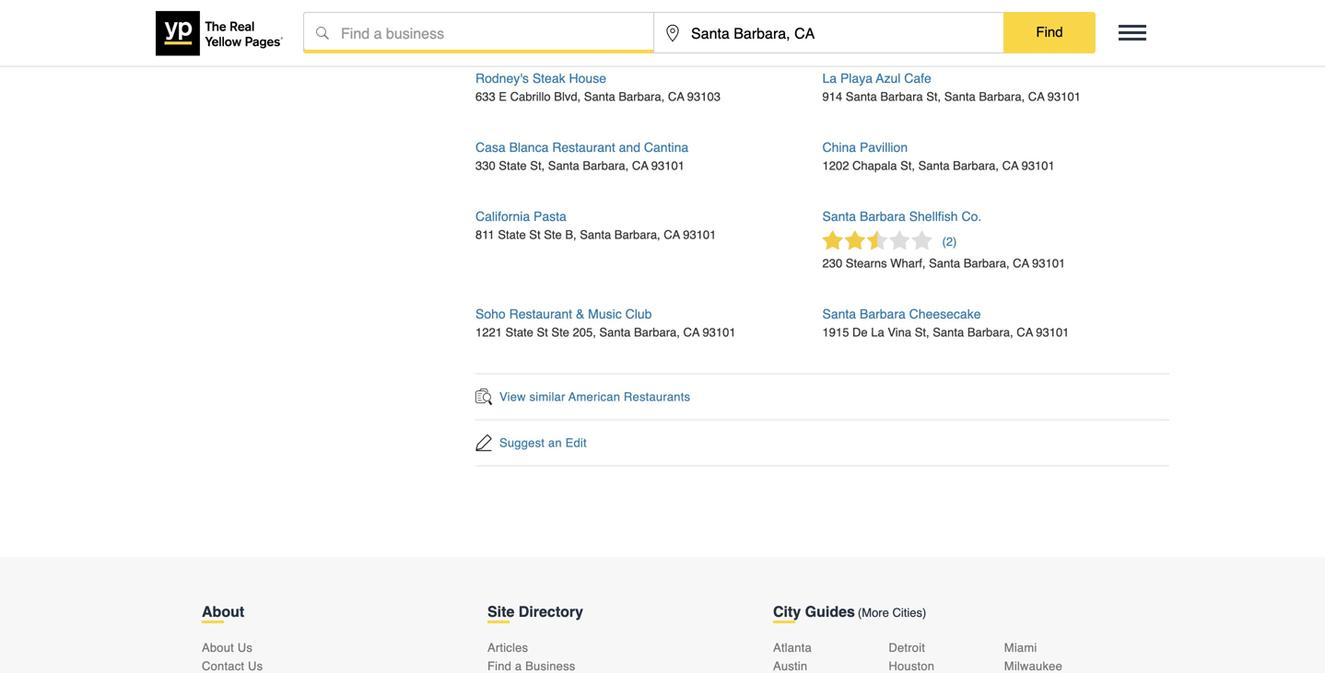 Task type: describe. For each thing, give the bounding box(es) containing it.
barbara, inside california pasta 811 state st ste b, santa barbara, ca 93101
[[615, 228, 661, 242]]

about for about us
[[202, 642, 234, 656]]

blvd,
[[554, 90, 581, 104]]

ca inside rodney's steak house 633 e cabrillo blvd, santa barbara, ca 93103
[[668, 90, 685, 104]]

directory
[[519, 604, 584, 621]]

china pavillion 1202 chapala st, santa barbara, ca 93101
[[823, 140, 1055, 173]]

barbara, up rodney's steak house 633 e cabrillo blvd, santa barbara, ca 93103 on the top
[[617, 21, 663, 34]]

ca inside 220 stearns wharf, santa barbara, ca 93101 link
[[666, 21, 683, 34]]

633
[[476, 90, 496, 104]]

casa
[[476, 140, 506, 155]]

music
[[588, 307, 622, 322]]

(more cities) link
[[858, 607, 927, 621]]

soho
[[476, 307, 506, 322]]

site directory
[[488, 604, 584, 621]]

articles
[[488, 642, 528, 656]]

barbara, inside santa barbara cheesecake 1915 de la vina st, santa barbara, ca 93101
[[968, 326, 1014, 340]]

chapala
[[853, 159, 897, 173]]

205,
[[573, 326, 596, 340]]

restaurant inside soho restaurant & music club 1221 state st ste 205, santa barbara, ca 93101
[[509, 307, 573, 322]]

st inside soho restaurant & music club 1221 state st ste 205, santa barbara, ca 93101
[[537, 326, 548, 340]]

santa inside rodney's steak house 633 e cabrillo blvd, santa barbara, ca 93103
[[584, 90, 616, 104]]

playa
[[841, 71, 873, 86]]

state inside california pasta 811 state st ste b, santa barbara, ca 93101
[[498, 228, 526, 242]]

santa up house at the left top of the page
[[582, 21, 614, 34]]

(2)
[[943, 235, 957, 249]]

330
[[476, 159, 496, 173]]

soho restaurant & music club 1221 state st ste 205, santa barbara, ca 93101
[[476, 307, 736, 340]]

house
[[569, 71, 607, 86]]

220 stearns wharf, santa barbara, ca 93101 link
[[476, 0, 823, 36]]

american
[[569, 391, 621, 404]]

ca inside soho restaurant & music club 1221 state st ste 205, santa barbara, ca 93101
[[684, 326, 700, 340]]

cabrillo
[[510, 90, 551, 104]]

santa barbara cheesecake 1915 de la vina st, santa barbara, ca 93101
[[823, 307, 1070, 340]]

find
[[1037, 24, 1064, 40]]

california pasta 811 state st ste b, santa barbara, ca 93101
[[476, 209, 717, 242]]

santa inside soho restaurant & music club 1221 state st ste 205, santa barbara, ca 93101
[[600, 326, 631, 340]]

cities)
[[893, 607, 927, 621]]

ca inside (2) 230 stearns wharf, santa barbara, ca 93101
[[1013, 257, 1030, 271]]

0 vertical spatial stearns
[[499, 21, 540, 34]]

miami
[[1005, 642, 1038, 656]]

detroit link
[[889, 640, 1005, 658]]

state for blanca
[[499, 159, 527, 173]]

220 stearns wharf, santa barbara, ca 93101
[[476, 21, 719, 34]]

&
[[576, 307, 585, 322]]

b,
[[565, 228, 577, 242]]

ca inside santa barbara cheesecake 1915 de la vina st, santa barbara, ca 93101
[[1017, 326, 1033, 340]]

230
[[823, 257, 843, 271]]

edit
[[566, 437, 587, 451]]

pasta
[[534, 209, 567, 224]]

st, for azul
[[927, 90, 941, 104]]

barbara, inside la playa azul cafe 914 santa barbara st, santa barbara, ca 93101
[[979, 90, 1025, 104]]

ste inside california pasta 811 state st ste b, santa barbara, ca 93101
[[544, 228, 562, 242]]

la inside la playa azul cafe 914 santa barbara st, santa barbara, ca 93101
[[823, 71, 837, 86]]

pavillion
[[860, 140, 908, 155]]

1202
[[823, 159, 849, 173]]

suggest an edit link
[[476, 435, 1170, 452]]

site
[[488, 604, 515, 621]]

the real yellow pages logo image
[[156, 11, 285, 56]]

barbara, inside china pavillion 1202 chapala st, santa barbara, ca 93101
[[953, 159, 999, 173]]

about us link
[[202, 640, 391, 658]]

state for restaurant
[[506, 326, 534, 340]]

Find a business text field
[[304, 13, 654, 53]]

santa inside casa blanca restaurant and cantina 330 state st, santa barbara, ca 93101
[[548, 159, 580, 173]]

rodney's steak house 633 e cabrillo blvd, santa barbara, ca 93103
[[476, 71, 721, 104]]

ca inside china pavillion 1202 chapala st, santa barbara, ca 93101
[[1003, 159, 1019, 173]]

rodney's
[[476, 71, 529, 86]]

barbara, inside rodney's steak house 633 e cabrillo blvd, santa barbara, ca 93103
[[619, 90, 665, 104]]

220
[[476, 21, 496, 34]]

st inside california pasta 811 state st ste b, santa barbara, ca 93101
[[529, 228, 541, 242]]

about us
[[202, 642, 253, 656]]

cantina
[[644, 140, 689, 155]]



Task type: vqa. For each thing, say whether or not it's contained in the screenshot.


Task type: locate. For each thing, give the bounding box(es) containing it.
vina
[[888, 326, 912, 340]]

suggest
[[500, 437, 545, 451]]

93101 inside santa barbara cheesecake 1915 de la vina st, santa barbara, ca 93101
[[1036, 326, 1070, 340]]

guides
[[805, 604, 855, 621]]

about left us at the left
[[202, 642, 234, 656]]

state down blanca
[[499, 159, 527, 173]]

find button
[[1004, 12, 1096, 53]]

santa down (2)
[[929, 257, 961, 271]]

ste left 205,
[[552, 326, 570, 340]]

ca inside la playa azul cafe 914 santa barbara st, santa barbara, ca 93101
[[1029, 90, 1045, 104]]

st, down pavillion
[[901, 159, 915, 173]]

93103
[[688, 90, 721, 104]]

barbara inside la playa azul cafe 914 santa barbara st, santa barbara, ca 93101
[[881, 90, 923, 104]]

santa right b,
[[580, 228, 611, 242]]

wharf, down santa barbara shellfish co.
[[891, 257, 926, 271]]

santa up shellfish
[[919, 159, 950, 173]]

an
[[548, 437, 562, 451]]

1 vertical spatial wharf,
[[891, 257, 926, 271]]

miami link
[[1005, 640, 1120, 658]]

0 vertical spatial ste
[[544, 228, 562, 242]]

1 vertical spatial about
[[202, 642, 234, 656]]

co.
[[962, 209, 982, 224]]

wharf,
[[544, 21, 579, 34], [891, 257, 926, 271]]

barbara, down find button
[[979, 90, 1025, 104]]

similar
[[530, 391, 566, 404]]

barbara, right b,
[[615, 228, 661, 242]]

st left 205,
[[537, 326, 548, 340]]

93101 inside (2) 230 stearns wharf, santa barbara, ca 93101
[[1033, 257, 1066, 271]]

cheesecake
[[910, 307, 981, 322]]

casa blanca restaurant and cantina 330 state st, santa barbara, ca 93101
[[476, 140, 689, 173]]

2 vertical spatial barbara
[[860, 307, 906, 322]]

st, for restaurant
[[530, 159, 545, 173]]

0 vertical spatial st
[[529, 228, 541, 242]]

1221
[[476, 326, 502, 340]]

0 horizontal spatial stearns
[[499, 21, 540, 34]]

atlanta link
[[773, 640, 889, 658]]

california
[[476, 209, 530, 224]]

de
[[853, 326, 868, 340]]

restaurants
[[624, 391, 691, 404]]

barbara up vina
[[860, 307, 906, 322]]

Where? text field
[[655, 13, 1004, 53]]

stearns right 230
[[846, 257, 887, 271]]

1 vertical spatial barbara
[[860, 209, 906, 224]]

state
[[499, 159, 527, 173], [498, 228, 526, 242], [506, 326, 534, 340]]

st down pasta at the left top
[[529, 228, 541, 242]]

and
[[619, 140, 641, 155]]

wharf, inside (2) 230 stearns wharf, santa barbara, ca 93101
[[891, 257, 926, 271]]

santa up 1915
[[823, 307, 857, 322]]

0 horizontal spatial wharf,
[[544, 21, 579, 34]]

state inside soho restaurant & music club 1221 state st ste 205, santa barbara, ca 93101
[[506, 326, 534, 340]]

la right 'de'
[[871, 326, 885, 340]]

barbara, down co.
[[964, 257, 1010, 271]]

2 vertical spatial state
[[506, 326, 534, 340]]

about inside about us link
[[202, 642, 234, 656]]

santa inside china pavillion 1202 chapala st, santa barbara, ca 93101
[[919, 159, 950, 173]]

suggest an edit
[[500, 437, 587, 451]]

la inside santa barbara cheesecake 1915 de la vina st, santa barbara, ca 93101
[[871, 326, 885, 340]]

1 vertical spatial stearns
[[846, 257, 887, 271]]

st, inside santa barbara cheesecake 1915 de la vina st, santa barbara, ca 93101
[[915, 326, 930, 340]]

barbara down azul
[[881, 90, 923, 104]]

barbara for shellfish
[[860, 209, 906, 224]]

1 vertical spatial restaurant
[[509, 307, 573, 322]]

barbara, down the cheesecake
[[968, 326, 1014, 340]]

wharf, inside 220 stearns wharf, santa barbara, ca 93101 link
[[544, 21, 579, 34]]

barbara, down club
[[634, 326, 680, 340]]

restaurant left the and
[[552, 140, 616, 155]]

view similar american restaurants
[[500, 391, 691, 404]]

santa up 230
[[823, 209, 857, 224]]

1 vertical spatial state
[[498, 228, 526, 242]]

santa barbara shellfish co.
[[823, 209, 982, 224]]

93101 inside california pasta 811 state st ste b, santa barbara, ca 93101
[[683, 228, 717, 242]]

la
[[823, 71, 837, 86], [871, 326, 885, 340]]

barbara for cheesecake
[[860, 307, 906, 322]]

0 vertical spatial about
[[202, 604, 244, 621]]

restaurant inside casa blanca restaurant and cantina 330 state st, santa barbara, ca 93101
[[552, 140, 616, 155]]

city
[[773, 604, 801, 621]]

la up 914
[[823, 71, 837, 86]]

1 vertical spatial st
[[537, 326, 548, 340]]

st
[[529, 228, 541, 242], [537, 326, 548, 340]]

0 vertical spatial state
[[499, 159, 527, 173]]

barbara inside santa barbara cheesecake 1915 de la vina st, santa barbara, ca 93101
[[860, 307, 906, 322]]

ca inside california pasta 811 state st ste b, santa barbara, ca 93101
[[664, 228, 680, 242]]

about
[[202, 604, 244, 621], [202, 642, 234, 656]]

state down california
[[498, 228, 526, 242]]

santa inside california pasta 811 state st ste b, santa barbara, ca 93101
[[580, 228, 611, 242]]

st, inside la playa azul cafe 914 santa barbara st, santa barbara, ca 93101
[[927, 90, 941, 104]]

barbara left shellfish
[[860, 209, 906, 224]]

steak
[[533, 71, 566, 86]]

santa down music
[[600, 326, 631, 340]]

stearns inside (2) 230 stearns wharf, santa barbara, ca 93101
[[846, 257, 887, 271]]

us
[[238, 642, 253, 656]]

cafe
[[905, 71, 932, 86]]

stearns right 220
[[499, 21, 540, 34]]

santa up china pavillion 1202 chapala st, santa barbara, ca 93101
[[945, 90, 976, 104]]

city guides (more cities)
[[773, 604, 927, 621]]

93101 inside casa blanca restaurant and cantina 330 state st, santa barbara, ca 93101
[[652, 159, 685, 173]]

articles link
[[488, 640, 677, 658]]

barbara,
[[617, 21, 663, 34], [619, 90, 665, 104], [979, 90, 1025, 104], [583, 159, 629, 173], [953, 159, 999, 173], [615, 228, 661, 242], [964, 257, 1010, 271], [634, 326, 680, 340], [968, 326, 1014, 340]]

st,
[[927, 90, 941, 104], [530, 159, 545, 173], [901, 159, 915, 173], [915, 326, 930, 340]]

santa down the cheesecake
[[933, 326, 965, 340]]

ste inside soho restaurant & music club 1221 state st ste 205, santa barbara, ca 93101
[[552, 326, 570, 340]]

ca
[[666, 21, 683, 34], [668, 90, 685, 104], [1029, 90, 1045, 104], [632, 159, 649, 173], [1003, 159, 1019, 173], [664, 228, 680, 242], [1013, 257, 1030, 271], [684, 326, 700, 340], [1017, 326, 1033, 340]]

atlanta
[[773, 642, 812, 656]]

st, inside casa blanca restaurant and cantina 330 state st, santa barbara, ca 93101
[[530, 159, 545, 173]]

(2) 230 stearns wharf, santa barbara, ca 93101
[[823, 235, 1066, 271]]

santa
[[582, 21, 614, 34], [584, 90, 616, 104], [846, 90, 877, 104], [945, 90, 976, 104], [548, 159, 580, 173], [919, 159, 950, 173], [823, 209, 857, 224], [580, 228, 611, 242], [929, 257, 961, 271], [823, 307, 857, 322], [600, 326, 631, 340], [933, 326, 965, 340]]

about up "about us"
[[202, 604, 244, 621]]

azul
[[876, 71, 901, 86]]

stearns
[[499, 21, 540, 34], [846, 257, 887, 271]]

st, for cheesecake
[[915, 326, 930, 340]]

about for about
[[202, 604, 244, 621]]

santa down house at the left top of the page
[[584, 90, 616, 104]]

restaurant left & at the top left of the page
[[509, 307, 573, 322]]

shellfish
[[910, 209, 958, 224]]

1 horizontal spatial wharf,
[[891, 257, 926, 271]]

state right 1221
[[506, 326, 534, 340]]

0 horizontal spatial la
[[823, 71, 837, 86]]

restaurant
[[552, 140, 616, 155], [509, 307, 573, 322]]

1 horizontal spatial stearns
[[846, 257, 887, 271]]

china
[[823, 140, 857, 155]]

2 about from the top
[[202, 642, 234, 656]]

93101 inside la playa azul cafe 914 santa barbara st, santa barbara, ca 93101
[[1048, 90, 1081, 104]]

club
[[626, 307, 652, 322]]

ste left b,
[[544, 228, 562, 242]]

st, down cafe on the right top of the page
[[927, 90, 941, 104]]

0 vertical spatial wharf,
[[544, 21, 579, 34]]

914
[[823, 90, 843, 104]]

view
[[500, 391, 526, 404]]

blanca
[[509, 140, 549, 155]]

93101 inside soho restaurant & music club 1221 state st ste 205, santa barbara, ca 93101
[[703, 326, 736, 340]]

st, down blanca
[[530, 159, 545, 173]]

barbara
[[881, 90, 923, 104], [860, 209, 906, 224], [860, 307, 906, 322]]

1 vertical spatial ste
[[552, 326, 570, 340]]

st, right vina
[[915, 326, 930, 340]]

barbara, up co.
[[953, 159, 999, 173]]

1 horizontal spatial la
[[871, 326, 885, 340]]

0 vertical spatial barbara
[[881, 90, 923, 104]]

santa down blanca
[[548, 159, 580, 173]]

0 vertical spatial la
[[823, 71, 837, 86]]

barbara, inside (2) 230 stearns wharf, santa barbara, ca 93101
[[964, 257, 1010, 271]]

santa down 'playa'
[[846, 90, 877, 104]]

barbara, inside soho restaurant & music club 1221 state st ste 205, santa barbara, ca 93101
[[634, 326, 680, 340]]

1 about from the top
[[202, 604, 244, 621]]

e
[[499, 90, 507, 104]]

state inside casa blanca restaurant and cantina 330 state st, santa barbara, ca 93101
[[499, 159, 527, 173]]

barbara, down the and
[[583, 159, 629, 173]]

st, inside china pavillion 1202 chapala st, santa barbara, ca 93101
[[901, 159, 915, 173]]

barbara, up the and
[[619, 90, 665, 104]]

93101
[[686, 21, 719, 34], [1048, 90, 1081, 104], [652, 159, 685, 173], [1022, 159, 1055, 173], [683, 228, 717, 242], [1033, 257, 1066, 271], [703, 326, 736, 340], [1036, 326, 1070, 340]]

la playa azul cafe 914 santa barbara st, santa barbara, ca 93101
[[823, 71, 1081, 104]]

detroit
[[889, 642, 926, 656]]

811
[[476, 228, 495, 242]]

0 vertical spatial restaurant
[[552, 140, 616, 155]]

view similar american restaurants link
[[476, 389, 1170, 406]]

ste
[[544, 228, 562, 242], [552, 326, 570, 340]]

93101 inside china pavillion 1202 chapala st, santa barbara, ca 93101
[[1022, 159, 1055, 173]]

santa inside (2) 230 stearns wharf, santa barbara, ca 93101
[[929, 257, 961, 271]]

ca inside casa blanca restaurant and cantina 330 state st, santa barbara, ca 93101
[[632, 159, 649, 173]]

1915
[[823, 326, 849, 340]]

1 vertical spatial la
[[871, 326, 885, 340]]

wharf, up steak
[[544, 21, 579, 34]]

barbara, inside casa blanca restaurant and cantina 330 state st, santa barbara, ca 93101
[[583, 159, 629, 173]]

(more
[[858, 607, 890, 621]]



